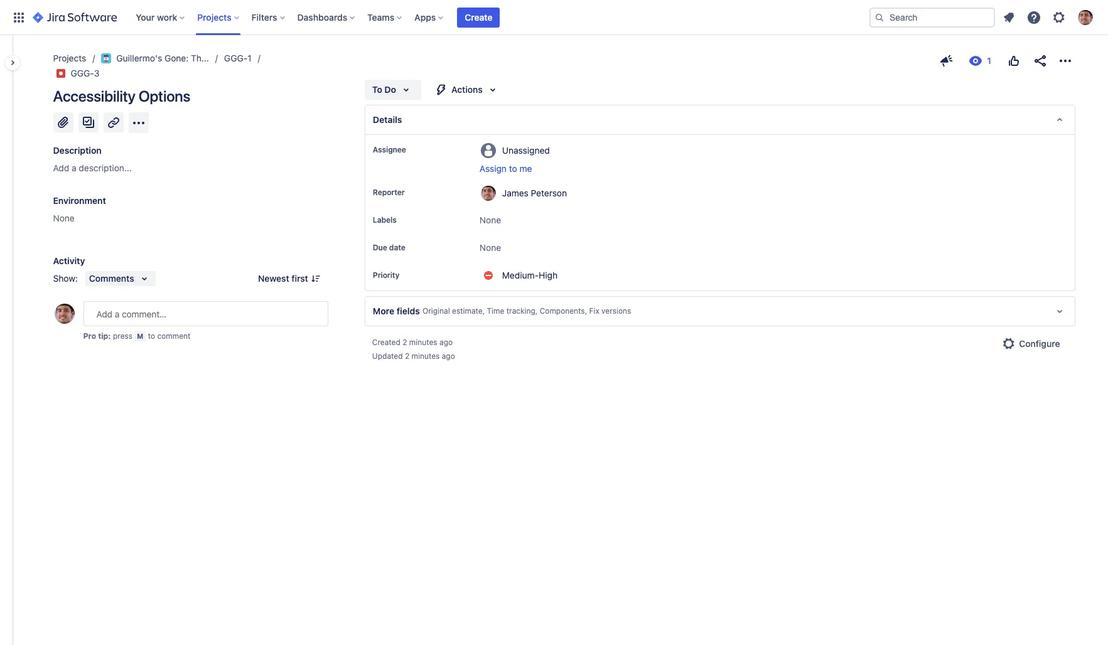 Task type: locate. For each thing, give the bounding box(es) containing it.
0 horizontal spatial to
[[148, 332, 155, 341]]

2 right created
[[403, 338, 407, 347]]

none for environment
[[53, 213, 75, 224]]

due date
[[373, 243, 406, 253]]

newest
[[258, 273, 289, 284]]

primary element
[[8, 0, 870, 35]]

to
[[509, 163, 517, 174], [148, 332, 155, 341]]

to right m
[[148, 332, 155, 341]]

updated
[[372, 352, 403, 361]]

assign to me button
[[480, 163, 1063, 175]]

1 horizontal spatial projects
[[197, 12, 232, 22]]

to
[[372, 84, 382, 95]]

ggg- down projects link at top left
[[71, 68, 94, 79]]

2
[[403, 338, 407, 347], [405, 352, 410, 361]]

ggg-
[[224, 53, 248, 63], [71, 68, 94, 79]]

a
[[72, 163, 76, 173]]

Search field
[[870, 7, 996, 27]]

ggg-1 link
[[224, 51, 252, 66]]

press
[[113, 332, 133, 341]]

guillermo's gone: th... link
[[101, 51, 209, 66]]

comments button
[[85, 271, 156, 286]]

newest first image
[[311, 274, 321, 284]]

minutes
[[409, 338, 438, 347], [412, 352, 440, 361]]

ago
[[440, 338, 453, 347], [442, 352, 455, 361]]

1 vertical spatial projects
[[53, 53, 86, 63]]

projects
[[197, 12, 232, 22], [53, 53, 86, 63]]

1 vertical spatial 2
[[405, 352, 410, 361]]

0 horizontal spatial projects
[[53, 53, 86, 63]]

vote options: no one has voted for this issue yet. image
[[1007, 53, 1022, 68]]

copy link to issue image
[[97, 68, 107, 78]]

minutes down original
[[409, 338, 438, 347]]

1 vertical spatial ggg-
[[71, 68, 94, 79]]

more fields original estimate, time tracking, components, fix versions
[[373, 306, 631, 317]]

details
[[373, 114, 402, 125]]

0 vertical spatial ago
[[440, 338, 453, 347]]

tracking,
[[507, 307, 538, 316]]

projects for projects link at top left
[[53, 53, 86, 63]]

none
[[53, 213, 75, 224], [480, 215, 501, 226], [480, 242, 501, 253]]

to left me
[[509, 163, 517, 174]]

labels
[[373, 215, 397, 225]]

actions button
[[427, 80, 508, 100]]

created
[[372, 338, 401, 347]]

options
[[139, 87, 190, 105]]

0 vertical spatial ggg-
[[224, 53, 248, 63]]

0 vertical spatial to
[[509, 163, 517, 174]]

ggg- inside ggg-3 link
[[71, 68, 94, 79]]

jira software image
[[33, 10, 117, 25], [33, 10, 117, 25]]

2 right updated
[[405, 352, 410, 361]]

1 horizontal spatial to
[[509, 163, 517, 174]]

projects inside dropdown button
[[197, 12, 232, 22]]

bug image
[[56, 68, 66, 79]]

banner
[[0, 0, 1109, 35]]

high
[[539, 270, 558, 281]]

first
[[292, 273, 308, 284]]

ggg- right th...
[[224, 53, 248, 63]]

3
[[94, 68, 100, 79]]

0 vertical spatial projects
[[197, 12, 232, 22]]

labels pin to top. only you can see pinned fields. image
[[399, 215, 409, 226]]

guillermo's gone: the game image
[[101, 53, 111, 63]]

notifications image
[[1002, 10, 1017, 25]]

james peterson
[[502, 188, 567, 198]]

m
[[137, 332, 143, 340]]

newest first
[[258, 273, 308, 284]]

fields
[[397, 306, 420, 317]]

ggg- inside ggg-1 link
[[224, 53, 248, 63]]

projects up th...
[[197, 12, 232, 22]]

create subtask image
[[81, 115, 96, 130]]

minutes right updated
[[412, 352, 440, 361]]

tip:
[[98, 332, 111, 341]]

to do button
[[365, 80, 422, 100]]

give feedback image
[[939, 53, 954, 68]]

ggg-3
[[71, 68, 100, 79]]

projects up bug icon
[[53, 53, 86, 63]]

dashboards
[[297, 12, 347, 22]]

to inside button
[[509, 163, 517, 174]]

1 vertical spatial to
[[148, 332, 155, 341]]

0 horizontal spatial ggg-
[[71, 68, 94, 79]]

your profile and settings image
[[1079, 10, 1094, 25]]

teams button
[[364, 7, 407, 27]]

gone:
[[165, 53, 189, 63]]

more
[[373, 306, 395, 317]]

1 horizontal spatial ggg-
[[224, 53, 248, 63]]

assign
[[480, 163, 507, 174]]

your
[[136, 12, 155, 22]]

attach image
[[56, 115, 71, 130]]

do
[[385, 84, 396, 95]]

comment
[[157, 332, 191, 341]]

add
[[53, 163, 69, 173]]

ggg-1
[[224, 53, 252, 63]]

medium-high
[[502, 270, 558, 281]]



Task type: describe. For each thing, give the bounding box(es) containing it.
guillermo's gone: th...
[[116, 53, 209, 63]]

none for labels
[[480, 215, 501, 226]]

description
[[53, 145, 102, 156]]

0 vertical spatial 2
[[403, 338, 407, 347]]

versions
[[602, 307, 631, 316]]

dashboards button
[[294, 7, 360, 27]]

actions
[[452, 84, 483, 95]]

th...
[[191, 53, 209, 63]]

components,
[[540, 307, 587, 316]]

more fields element
[[365, 296, 1076, 327]]

to do
[[372, 84, 396, 95]]

apps
[[415, 12, 436, 22]]

ggg- for 3
[[71, 68, 94, 79]]

accessibility
[[53, 87, 135, 105]]

work
[[157, 12, 177, 22]]

reporter
[[373, 188, 405, 197]]

time
[[487, 307, 505, 316]]

james
[[502, 188, 529, 198]]

help image
[[1027, 10, 1042, 25]]

banner containing your work
[[0, 0, 1109, 35]]

configure
[[1020, 339, 1061, 349]]

priority
[[373, 271, 400, 280]]

accessibility options
[[53, 87, 190, 105]]

projects link
[[53, 51, 86, 66]]

estimate,
[[452, 307, 485, 316]]

configure link
[[995, 334, 1068, 354]]

peterson
[[531, 188, 567, 198]]

ggg- for 1
[[224, 53, 248, 63]]

pro tip: press m to comment
[[83, 332, 191, 341]]

details element
[[365, 105, 1076, 135]]

description...
[[79, 163, 132, 173]]

pro
[[83, 332, 96, 341]]

add a description...
[[53, 163, 132, 173]]

create
[[465, 12, 493, 22]]

share image
[[1033, 53, 1048, 68]]

1 vertical spatial minutes
[[412, 352, 440, 361]]

original
[[423, 307, 450, 316]]

Add a comment… field
[[83, 302, 328, 327]]

settings image
[[1052, 10, 1067, 25]]

search image
[[875, 12, 885, 22]]

show:
[[53, 273, 78, 284]]

sidebar navigation image
[[0, 50, 28, 75]]

fix
[[590, 307, 600, 316]]

0 vertical spatial minutes
[[409, 338, 438, 347]]

comments
[[89, 273, 134, 284]]

actions image
[[1058, 53, 1073, 68]]

guillermo's
[[116, 53, 162, 63]]

1 vertical spatial ago
[[442, 352, 455, 361]]

1
[[248, 53, 252, 63]]

assignee
[[373, 145, 406, 155]]

environment
[[53, 195, 106, 206]]

activity
[[53, 256, 85, 266]]

link issues, web pages, and more image
[[106, 115, 121, 130]]

assign to me
[[480, 163, 532, 174]]

your work
[[136, 12, 177, 22]]

due
[[373, 243, 387, 253]]

ggg-3 link
[[71, 66, 100, 81]]

newest first button
[[251, 271, 328, 286]]

medium-
[[502, 270, 539, 281]]

me
[[520, 163, 532, 174]]

teams
[[368, 12, 395, 22]]

profile image of james peterson image
[[54, 304, 74, 324]]

create button
[[458, 7, 500, 27]]

projects for projects dropdown button
[[197, 12, 232, 22]]

unassigned
[[502, 145, 550, 155]]

filters
[[252, 12, 277, 22]]

appswitcher icon image
[[11, 10, 26, 25]]

your work button
[[132, 7, 190, 27]]

date
[[389, 243, 406, 253]]

created 2 minutes ago updated 2 minutes ago
[[372, 338, 455, 361]]

filters button
[[248, 7, 290, 27]]

add app image
[[131, 115, 146, 130]]

apps button
[[411, 7, 449, 27]]

reporter pin to top. only you can see pinned fields. image
[[407, 188, 418, 198]]

projects button
[[194, 7, 244, 27]]



Task type: vqa. For each thing, say whether or not it's contained in the screenshot.
tracking,
yes



